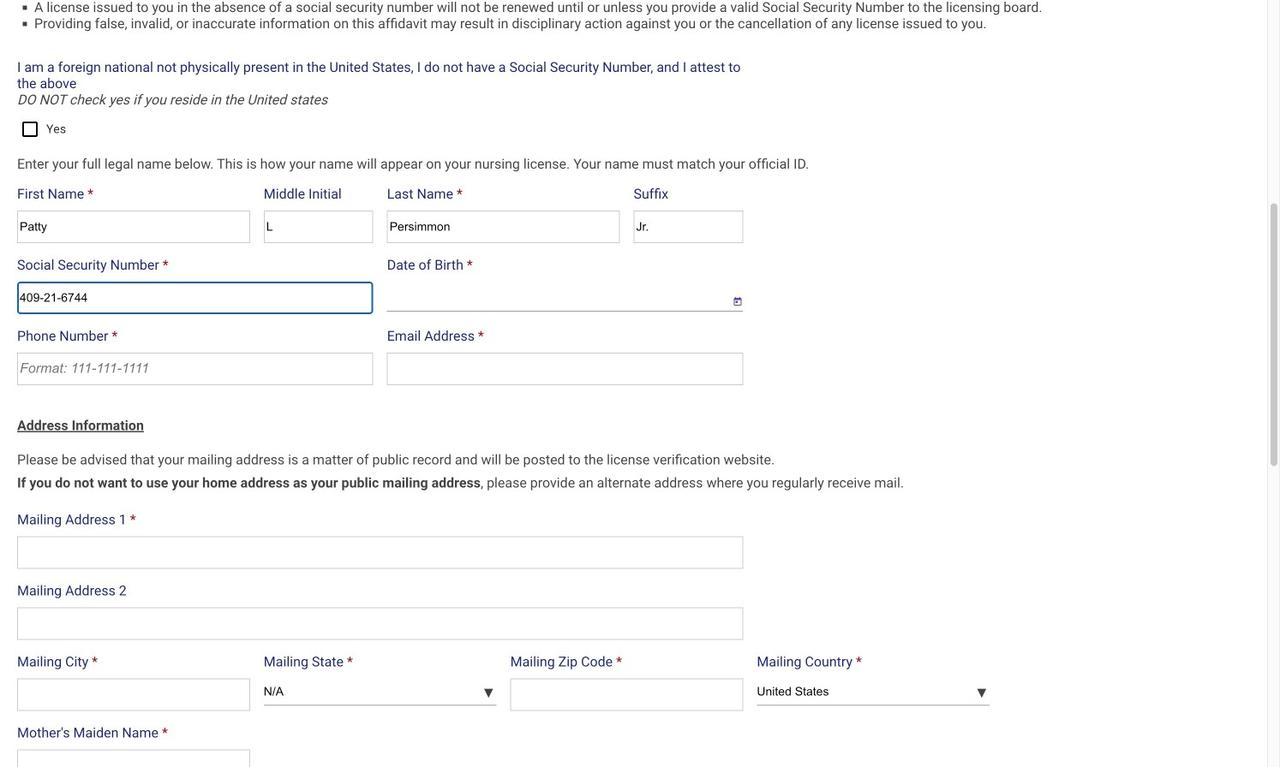 Task type: vqa. For each thing, say whether or not it's contained in the screenshot.
first option group
no



Task type: describe. For each thing, give the bounding box(es) containing it.
Format: 111-11-1111 text field
[[17, 282, 373, 315]]



Task type: locate. For each thing, give the bounding box(es) containing it.
None text field
[[17, 211, 250, 243], [387, 211, 620, 243], [634, 211, 743, 243], [387, 353, 743, 386], [17, 537, 743, 569], [17, 679, 250, 712], [17, 750, 250, 768], [17, 211, 250, 243], [387, 211, 620, 243], [634, 211, 743, 243], [387, 353, 743, 386], [17, 537, 743, 569], [17, 679, 250, 712], [17, 750, 250, 768]]

None field
[[387, 282, 719, 312]]

None text field
[[264, 211, 373, 243], [17, 608, 743, 641], [510, 679, 743, 712], [264, 211, 373, 243], [17, 608, 743, 641], [510, 679, 743, 712]]

Format: 111-111-1111 text field
[[17, 353, 373, 386]]



